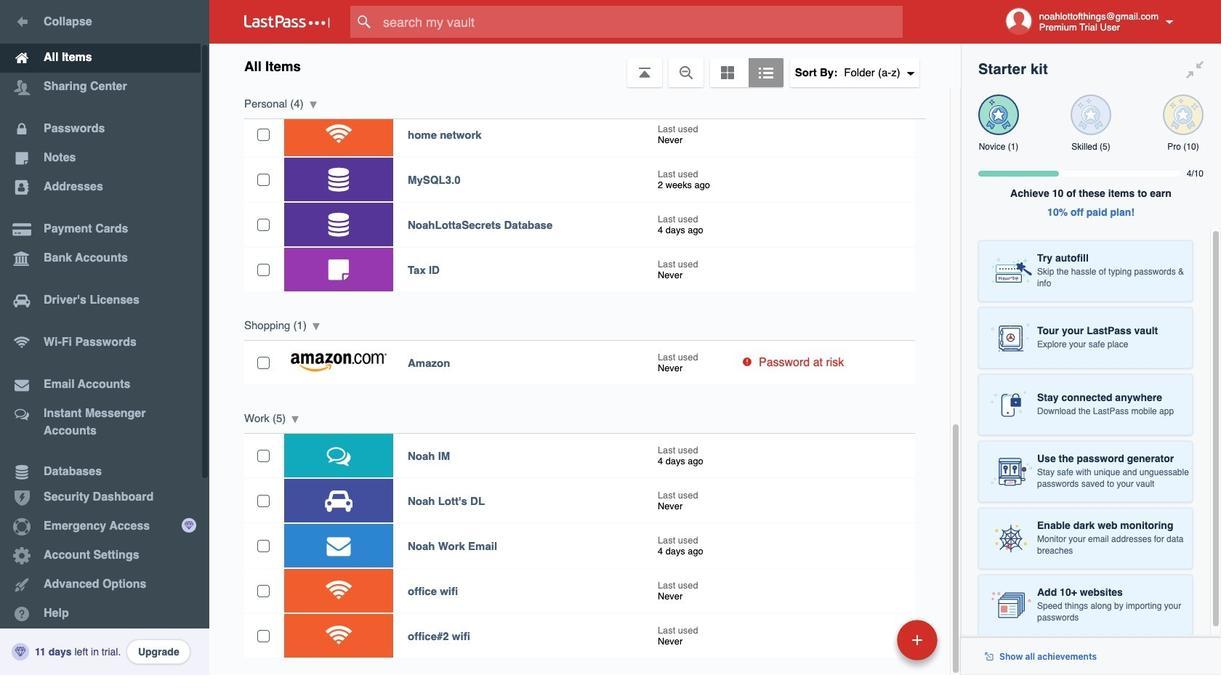 Task type: locate. For each thing, give the bounding box(es) containing it.
Search search field
[[350, 6, 931, 38]]

search my vault text field
[[350, 6, 931, 38]]

new item element
[[797, 620, 943, 661]]

new item navigation
[[797, 616, 947, 676]]



Task type: describe. For each thing, give the bounding box(es) containing it.
vault options navigation
[[209, 44, 961, 87]]

lastpass image
[[244, 15, 330, 28]]

main navigation navigation
[[0, 0, 209, 676]]



Task type: vqa. For each thing, say whether or not it's contained in the screenshot.
New item image
no



